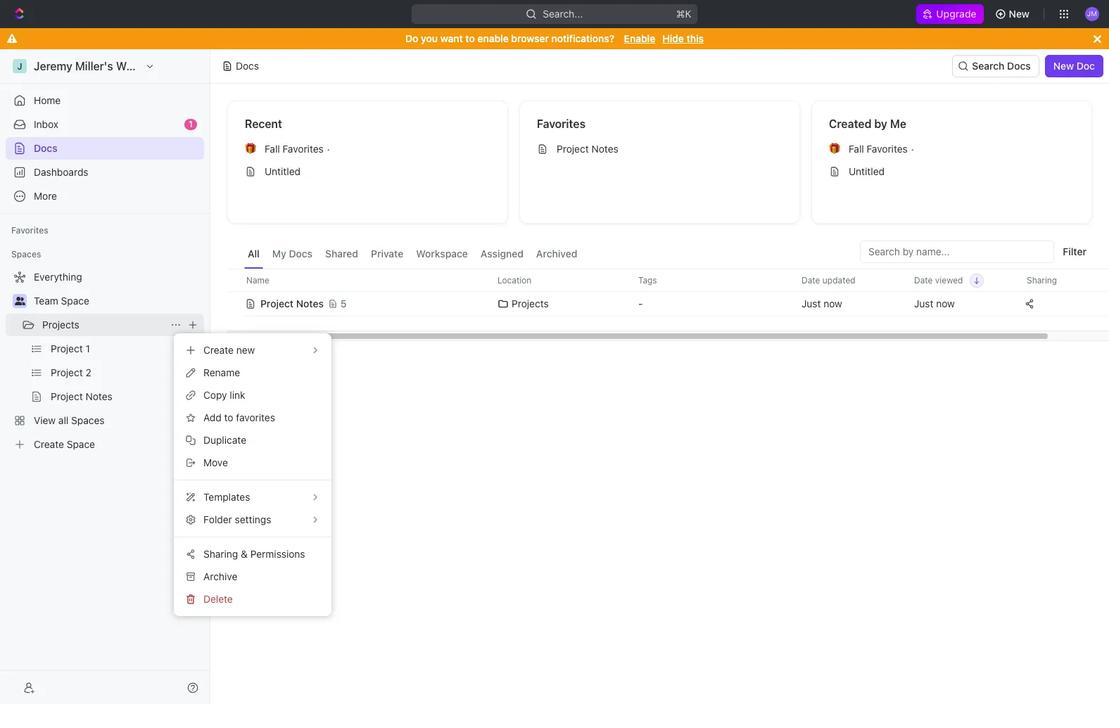 Task type: vqa. For each thing, say whether or not it's contained in the screenshot.
the Spaces
yes



Task type: locate. For each thing, give the bounding box(es) containing it.
row up -
[[227, 269, 1110, 292]]

by
[[875, 118, 888, 130]]

0 horizontal spatial date
[[802, 275, 821, 286]]

2 🎁 from the left
[[830, 144, 841, 154]]

1 horizontal spatial •
[[911, 143, 915, 155]]

🎁 down "recent"
[[245, 144, 256, 154]]

untitled
[[265, 165, 301, 177], [849, 165, 885, 177]]

tree
[[6, 266, 204, 456]]

1 vertical spatial notes
[[296, 298, 324, 310]]

projects inside row
[[512, 298, 549, 310]]

1 horizontal spatial notes
[[592, 143, 619, 155]]

1 🎁 from the left
[[245, 144, 256, 154]]

docs
[[236, 60, 259, 72], [1008, 60, 1031, 72], [34, 142, 57, 154], [289, 248, 313, 260]]

just now down date updated button
[[802, 298, 843, 310]]

enable
[[624, 32, 656, 44]]

untitled down "recent"
[[265, 165, 301, 177]]

hide
[[663, 32, 684, 44]]

1 horizontal spatial fall favorites •
[[849, 143, 915, 155]]

sharing & permissions link
[[180, 544, 326, 566]]

just now down date viewed
[[915, 298, 955, 310]]

search docs
[[973, 60, 1031, 72]]

me
[[891, 118, 907, 130]]

2 • from the left
[[911, 143, 915, 155]]

fall down created
[[849, 143, 865, 155]]

projects down "team space"
[[42, 319, 79, 331]]

1 • from the left
[[327, 143, 331, 155]]

now down date updated button
[[824, 298, 843, 310]]

duplicate
[[204, 435, 247, 446]]

0 vertical spatial project notes
[[557, 143, 619, 155]]

date inside date updated button
[[802, 275, 821, 286]]

docs right search
[[1008, 60, 1031, 72]]

tree containing team space
[[6, 266, 204, 456]]

2 just from the left
[[915, 298, 934, 310]]

spaces
[[11, 249, 41, 260]]

0 horizontal spatial untitled
[[265, 165, 301, 177]]

assigned
[[481, 248, 524, 260]]

projects down 'location'
[[512, 298, 549, 310]]

column header
[[227, 269, 243, 292]]

row down tags
[[227, 290, 1110, 318]]

1 horizontal spatial untitled
[[849, 165, 885, 177]]

date viewed button
[[906, 270, 985, 292]]

1 now from the left
[[824, 298, 843, 310]]

0 horizontal spatial 🎁
[[245, 144, 256, 154]]

1 vertical spatial to
[[224, 412, 233, 424]]

home
[[34, 94, 61, 106]]

date inside date viewed button
[[915, 275, 933, 286]]

2 untitled from the left
[[849, 165, 885, 177]]

0 vertical spatial to
[[466, 32, 475, 44]]

🎁
[[245, 144, 256, 154], [830, 144, 841, 154]]

1 vertical spatial project notes
[[261, 298, 324, 310]]

row containing project notes
[[227, 290, 1110, 318]]

all button
[[244, 241, 263, 269]]

fall favorites • down the by
[[849, 143, 915, 155]]

2 row from the top
[[227, 290, 1110, 318]]

date left updated
[[802, 275, 821, 286]]

dashboards
[[34, 166, 88, 178]]

sharing
[[1027, 275, 1058, 286], [204, 549, 238, 561]]

1 untitled from the left
[[265, 165, 301, 177]]

1 horizontal spatial 🎁
[[830, 144, 841, 154]]

date for date updated
[[802, 275, 821, 286]]

table
[[227, 269, 1110, 318]]

notes
[[592, 143, 619, 155], [296, 298, 324, 310]]

folder settings
[[204, 514, 271, 526]]

1 vertical spatial project
[[261, 298, 294, 310]]

home link
[[6, 89, 204, 112]]

new left doc
[[1054, 60, 1075, 72]]

move link
[[180, 452, 326, 475]]

to right add
[[224, 412, 233, 424]]

to right want
[[466, 32, 475, 44]]

templates
[[204, 492, 250, 504]]

sharing inside "link"
[[204, 549, 238, 561]]

all
[[248, 248, 260, 260]]

new inside new doc "button"
[[1054, 60, 1075, 72]]

untitled link
[[239, 161, 496, 183], [824, 161, 1081, 183]]

•
[[327, 143, 331, 155], [911, 143, 915, 155]]

1 horizontal spatial just now
[[915, 298, 955, 310]]

fall for created by me
[[849, 143, 865, 155]]

1 horizontal spatial projects
[[512, 298, 549, 310]]

tags
[[639, 275, 657, 286]]

1 horizontal spatial now
[[937, 298, 955, 310]]

2 date from the left
[[915, 275, 933, 286]]

created
[[830, 118, 872, 130]]

1 horizontal spatial to
[[466, 32, 475, 44]]

dashboards link
[[6, 161, 204, 184]]

space
[[61, 295, 89, 307]]

to
[[466, 32, 475, 44], [224, 412, 233, 424]]

0 vertical spatial projects
[[512, 298, 549, 310]]

project
[[557, 143, 589, 155], [261, 298, 294, 310]]

new
[[1010, 8, 1030, 20], [1054, 60, 1075, 72]]

1 vertical spatial sharing
[[204, 549, 238, 561]]

1 horizontal spatial date
[[915, 275, 933, 286]]

now down date viewed button
[[937, 298, 955, 310]]

1 horizontal spatial fall
[[849, 143, 865, 155]]

duplicate link
[[180, 430, 326, 452]]

1 vertical spatial projects
[[42, 319, 79, 331]]

fall favorites • down "recent"
[[265, 143, 331, 155]]

location
[[498, 275, 532, 286]]

just down date updated button
[[802, 298, 821, 310]]

0 horizontal spatial fall
[[265, 143, 280, 155]]

0 horizontal spatial now
[[824, 298, 843, 310]]

1 vertical spatial new
[[1054, 60, 1075, 72]]

date updated button
[[794, 270, 865, 292]]

browser
[[512, 32, 549, 44]]

cell
[[227, 292, 243, 317]]

project notes
[[557, 143, 619, 155], [261, 298, 324, 310]]

upgrade
[[937, 8, 977, 20]]

delete link
[[180, 589, 326, 611]]

table containing project notes
[[227, 269, 1110, 318]]

2 untitled link from the left
[[824, 161, 1081, 183]]

notifications?
[[552, 32, 615, 44]]

rename
[[204, 367, 240, 379]]

0 horizontal spatial just
[[802, 298, 821, 310]]

tab list
[[244, 241, 581, 269]]

archive
[[204, 571, 238, 583]]

new button
[[990, 3, 1039, 25]]

new doc
[[1054, 60, 1096, 72]]

fall favorites •
[[265, 143, 331, 155], [849, 143, 915, 155]]

&
[[241, 549, 248, 561]]

0 horizontal spatial just now
[[802, 298, 843, 310]]

1 horizontal spatial project
[[557, 143, 589, 155]]

1 horizontal spatial untitled link
[[824, 161, 1081, 183]]

just down date viewed
[[915, 298, 934, 310]]

untitled down created by me
[[849, 165, 885, 177]]

new up search docs at the right
[[1010, 8, 1030, 20]]

0 horizontal spatial •
[[327, 143, 331, 155]]

0 vertical spatial new
[[1010, 8, 1030, 20]]

rename link
[[180, 362, 326, 385]]

1 horizontal spatial new
[[1054, 60, 1075, 72]]

just
[[802, 298, 821, 310], [915, 298, 934, 310]]

fall down "recent"
[[265, 143, 280, 155]]

new
[[236, 344, 255, 356]]

now
[[824, 298, 843, 310], [937, 298, 955, 310]]

docs down inbox
[[34, 142, 57, 154]]

row
[[227, 269, 1110, 292], [227, 290, 1110, 318]]

🎁 down created
[[830, 144, 841, 154]]

0 horizontal spatial new
[[1010, 8, 1030, 20]]

favorites inside button
[[11, 225, 48, 236]]

search
[[973, 60, 1005, 72]]

name
[[246, 275, 270, 286]]

delete
[[204, 594, 233, 606]]

new inside new button
[[1010, 8, 1030, 20]]

1 date from the left
[[802, 275, 821, 286]]

sharing for sharing & permissions
[[204, 549, 238, 561]]

tree inside sidebar navigation
[[6, 266, 204, 456]]

enable
[[478, 32, 509, 44]]

1 row from the top
[[227, 269, 1110, 292]]

-
[[639, 298, 643, 310]]

0 horizontal spatial fall favorites •
[[265, 143, 331, 155]]

just now
[[802, 298, 843, 310], [915, 298, 955, 310]]

1 fall from the left
[[265, 143, 280, 155]]

team space
[[34, 295, 89, 307]]

0 vertical spatial sharing
[[1027, 275, 1058, 286]]

row containing name
[[227, 269, 1110, 292]]

2 fall from the left
[[849, 143, 865, 155]]

⌘k
[[677, 8, 692, 20]]

0 horizontal spatial sharing
[[204, 549, 238, 561]]

1 horizontal spatial just
[[915, 298, 934, 310]]

untitled link for recent
[[239, 161, 496, 183]]

2 fall favorites • from the left
[[849, 143, 915, 155]]

projects
[[512, 298, 549, 310], [42, 319, 79, 331]]

copy link link
[[180, 385, 326, 407]]

• for recent
[[327, 143, 331, 155]]

0 horizontal spatial project
[[261, 298, 294, 310]]

date left viewed
[[915, 275, 933, 286]]

settings
[[235, 514, 271, 526]]

create new button
[[180, 339, 326, 362]]

my docs
[[272, 248, 313, 260]]

1 fall favorites • from the left
[[265, 143, 331, 155]]

doc
[[1077, 60, 1096, 72]]

1 untitled link from the left
[[239, 161, 496, 183]]

0 horizontal spatial untitled link
[[239, 161, 496, 183]]

date
[[802, 275, 821, 286], [915, 275, 933, 286]]

0 horizontal spatial project notes
[[261, 298, 324, 310]]

1 horizontal spatial sharing
[[1027, 275, 1058, 286]]

archived button
[[533, 241, 581, 269]]

0 horizontal spatial projects
[[42, 319, 79, 331]]

0 horizontal spatial notes
[[296, 298, 324, 310]]

archived
[[537, 248, 578, 260]]



Task type: describe. For each thing, give the bounding box(es) containing it.
🎁 for created by me
[[830, 144, 841, 154]]

favorites
[[236, 412, 275, 424]]

Search by name... text field
[[869, 242, 1047, 263]]

private
[[371, 248, 404, 260]]

folder
[[204, 514, 232, 526]]

move
[[204, 457, 228, 469]]

1 just from the left
[[802, 298, 821, 310]]

you
[[421, 32, 438, 44]]

project inside row
[[261, 298, 294, 310]]

2 now from the left
[[937, 298, 955, 310]]

sharing for sharing
[[1027, 275, 1058, 286]]

do you want to enable browser notifications? enable hide this
[[406, 32, 704, 44]]

do
[[406, 32, 419, 44]]

create new
[[204, 344, 255, 356]]

copy link
[[204, 389, 245, 401]]

5
[[341, 298, 347, 310]]

copy
[[204, 389, 227, 401]]

projects inside tree
[[42, 319, 79, 331]]

archive link
[[180, 566, 326, 589]]

folder settings button
[[180, 509, 326, 532]]

date for date viewed
[[915, 275, 933, 286]]

new doc button
[[1046, 55, 1104, 77]]

assigned button
[[477, 241, 527, 269]]

templates button
[[180, 487, 326, 509]]

docs up "recent"
[[236, 60, 259, 72]]

team
[[34, 295, 58, 307]]

recent
[[245, 118, 282, 130]]

my docs button
[[269, 241, 316, 269]]

untitled for recent
[[265, 165, 301, 177]]

docs right my
[[289, 248, 313, 260]]

docs inside sidebar navigation
[[34, 142, 57, 154]]

create new link
[[180, 339, 326, 362]]

untitled link for created by me
[[824, 161, 1081, 183]]

0 horizontal spatial to
[[224, 412, 233, 424]]

search docs button
[[953, 55, 1040, 77]]

add to favorites
[[204, 412, 275, 424]]

🎁 for recent
[[245, 144, 256, 154]]

1
[[189, 119, 193, 130]]

this
[[687, 32, 704, 44]]

docs link
[[6, 137, 204, 160]]

workspace button
[[413, 241, 472, 269]]

created by me
[[830, 118, 907, 130]]

sharing & permissions
[[204, 549, 305, 561]]

project notes inside row
[[261, 298, 324, 310]]

my
[[272, 248, 286, 260]]

user group image
[[14, 297, 25, 306]]

fall favorites • for created by me
[[849, 143, 915, 155]]

favorites button
[[6, 223, 54, 239]]

templates link
[[180, 487, 326, 509]]

0 vertical spatial project
[[557, 143, 589, 155]]

fall for recent
[[265, 143, 280, 155]]

0 vertical spatial notes
[[592, 143, 619, 155]]

add
[[204, 412, 222, 424]]

date viewed
[[915, 275, 964, 286]]

create
[[204, 344, 234, 356]]

workspace
[[416, 248, 468, 260]]

2 just now from the left
[[915, 298, 955, 310]]

sidebar navigation
[[0, 49, 211, 705]]

inbox
[[34, 118, 58, 130]]

shared button
[[322, 241, 362, 269]]

tab list containing all
[[244, 241, 581, 269]]

want
[[441, 32, 463, 44]]

updated
[[823, 275, 856, 286]]

viewed
[[936, 275, 964, 286]]

upgrade link
[[917, 4, 984, 24]]

folder settings link
[[180, 509, 326, 532]]

date updated
[[802, 275, 856, 286]]

new for new doc
[[1054, 60, 1075, 72]]

1 just now from the left
[[802, 298, 843, 310]]

fall favorites • for recent
[[265, 143, 331, 155]]

private button
[[368, 241, 407, 269]]

untitled for created by me
[[849, 165, 885, 177]]

1 horizontal spatial project notes
[[557, 143, 619, 155]]

project notes link
[[532, 138, 789, 161]]

permissions
[[250, 549, 305, 561]]

search...
[[543, 8, 583, 20]]

projects link
[[42, 314, 165, 337]]

shared
[[325, 248, 358, 260]]

add to favorites link
[[180, 407, 326, 430]]

• for created by me
[[911, 143, 915, 155]]

link
[[230, 389, 245, 401]]

new for new
[[1010, 8, 1030, 20]]



